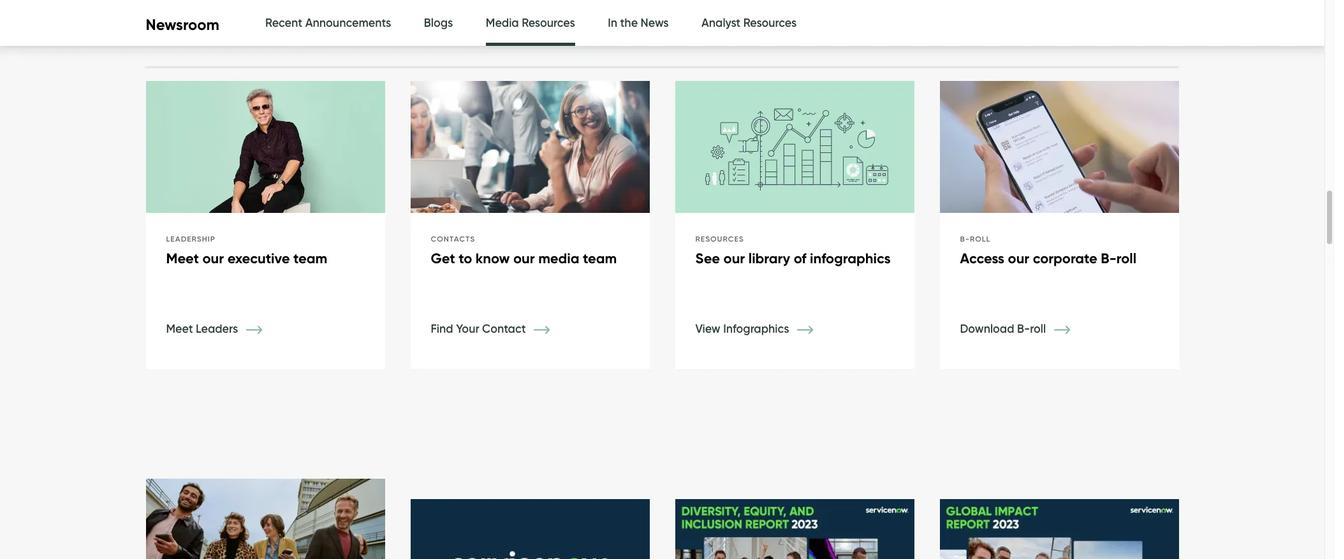 Task type: describe. For each thing, give the bounding box(es) containing it.
access our corporate b-roll
[[960, 250, 1137, 268]]

recent
[[265, 16, 303, 30]]

0 horizontal spatial roll
[[1030, 322, 1046, 336]]

recent announcements
[[265, 16, 391, 30]]

newsroom
[[146, 15, 219, 34]]

download b-roll link
[[960, 322, 1089, 336]]

get to know our media team
[[431, 250, 617, 268]]

view
[[696, 322, 721, 336]]

your
[[456, 322, 479, 336]]

resources for analyst resources
[[744, 16, 797, 30]]

meet for meet our executive team
[[166, 250, 199, 268]]

resources for media resources
[[522, 16, 575, 30]]

get
[[431, 250, 455, 268]]

see
[[696, 250, 720, 268]]

analyst
[[702, 16, 741, 30]]

announcements
[[305, 16, 391, 30]]

infographics
[[723, 322, 789, 336]]

our for access
[[1008, 250, 1030, 268]]

meet leaders link
[[166, 322, 281, 336]]

view infographics link
[[696, 322, 832, 336]]

recent announcements link
[[265, 0, 391, 47]]

analyst resources link
[[702, 0, 797, 47]]

get the latest snapshot of corporate statistics image
[[146, 479, 385, 559]]

analyst resources
[[702, 16, 797, 30]]

download
[[960, 322, 1015, 336]]

our for meet
[[203, 250, 224, 268]]

infographics
[[810, 250, 891, 268]]

find your contact
[[431, 322, 529, 336]]

media for media resources
[[144, 12, 233, 50]]

meet for meet leaders
[[166, 322, 193, 336]]

servicenow global impact report 2023 image
[[940, 500, 1179, 559]]

contact
[[482, 322, 526, 336]]

leaders
[[196, 322, 238, 336]]



Task type: vqa. For each thing, say whether or not it's contained in the screenshot.


Task type: locate. For each thing, give the bounding box(es) containing it.
roll right corporate
[[1117, 250, 1137, 268]]

find your contact link
[[431, 322, 569, 336]]

know
[[476, 250, 510, 268]]

team right media
[[583, 250, 617, 268]]

1 team from the left
[[293, 250, 327, 268]]

media
[[144, 12, 233, 50], [486, 16, 519, 30]]

our for see
[[724, 250, 745, 268]]

of
[[794, 250, 807, 268]]

b-
[[1101, 250, 1117, 268], [1017, 322, 1030, 336]]

media resources
[[486, 16, 575, 30]]

in the news link
[[608, 0, 669, 47]]

meet leaders
[[166, 322, 241, 336]]

b- right corporate
[[1101, 250, 1117, 268]]

download b-roll
[[960, 322, 1049, 336]]

media resources link
[[486, 0, 575, 50]]

our left executive in the top of the page
[[203, 250, 224, 268]]

roll right download at the right of the page
[[1030, 322, 1046, 336]]

see our library of infographics
[[696, 250, 891, 268]]

blogs
[[424, 16, 453, 30]]

corporate
[[1033, 250, 1098, 268]]

library
[[749, 250, 790, 268]]

3 our from the left
[[724, 250, 745, 268]]

1 vertical spatial meet
[[166, 322, 193, 336]]

1 vertical spatial b-
[[1017, 322, 1030, 336]]

1 resources from the left
[[522, 16, 575, 30]]

to
[[459, 250, 472, 268]]

1 horizontal spatial media
[[486, 16, 519, 30]]

0 horizontal spatial team
[[293, 250, 327, 268]]

the
[[620, 16, 638, 30]]

b- right download at the right of the page
[[1017, 322, 1030, 336]]

roll
[[1117, 250, 1137, 268], [1030, 322, 1046, 336]]

blogs link
[[424, 0, 453, 47]]

our
[[203, 250, 224, 268], [514, 250, 535, 268], [724, 250, 745, 268], [1008, 250, 1030, 268]]

resources
[[522, 16, 575, 30], [744, 16, 797, 30]]

0 vertical spatial b-
[[1101, 250, 1117, 268]]

1 horizontal spatial roll
[[1117, 250, 1137, 268]]

team right executive in the top of the page
[[293, 250, 327, 268]]

resources
[[241, 12, 376, 50]]

1 horizontal spatial team
[[583, 250, 617, 268]]

in
[[608, 16, 618, 30]]

view infographics
[[696, 322, 792, 336]]

0 vertical spatial roll
[[1117, 250, 1137, 268]]

media
[[538, 250, 580, 268]]

2 our from the left
[[514, 250, 535, 268]]

team
[[293, 250, 327, 268], [583, 250, 617, 268]]

in the news
[[608, 16, 669, 30]]

news
[[641, 16, 669, 30]]

2 team from the left
[[583, 250, 617, 268]]

0 horizontal spatial resources
[[522, 16, 575, 30]]

our right know in the top left of the page
[[514, 250, 535, 268]]

meet
[[166, 250, 199, 268], [166, 322, 193, 336]]

4 our from the left
[[1008, 250, 1030, 268]]

0 vertical spatial meet
[[166, 250, 199, 268]]

find
[[431, 322, 453, 336]]

media resources
[[144, 12, 376, 50]]

our right see
[[724, 250, 745, 268]]

0 horizontal spatial media
[[144, 12, 233, 50]]

our right "access"
[[1008, 250, 1030, 268]]

1 our from the left
[[203, 250, 224, 268]]

0 horizontal spatial b-
[[1017, 322, 1030, 336]]

2 resources from the left
[[744, 16, 797, 30]]

access
[[960, 250, 1005, 268]]

servicenow diversity, equity, and inclusion report 2023 image
[[675, 500, 914, 559]]

1 horizontal spatial resources
[[744, 16, 797, 30]]

1 horizontal spatial b-
[[1101, 250, 1117, 268]]

meet our executive team
[[166, 250, 327, 268]]

2 meet from the top
[[166, 322, 193, 336]]

executive
[[227, 250, 290, 268]]

1 vertical spatial roll
[[1030, 322, 1046, 336]]

1 meet from the top
[[166, 250, 199, 268]]

media for media resources
[[486, 16, 519, 30]]



